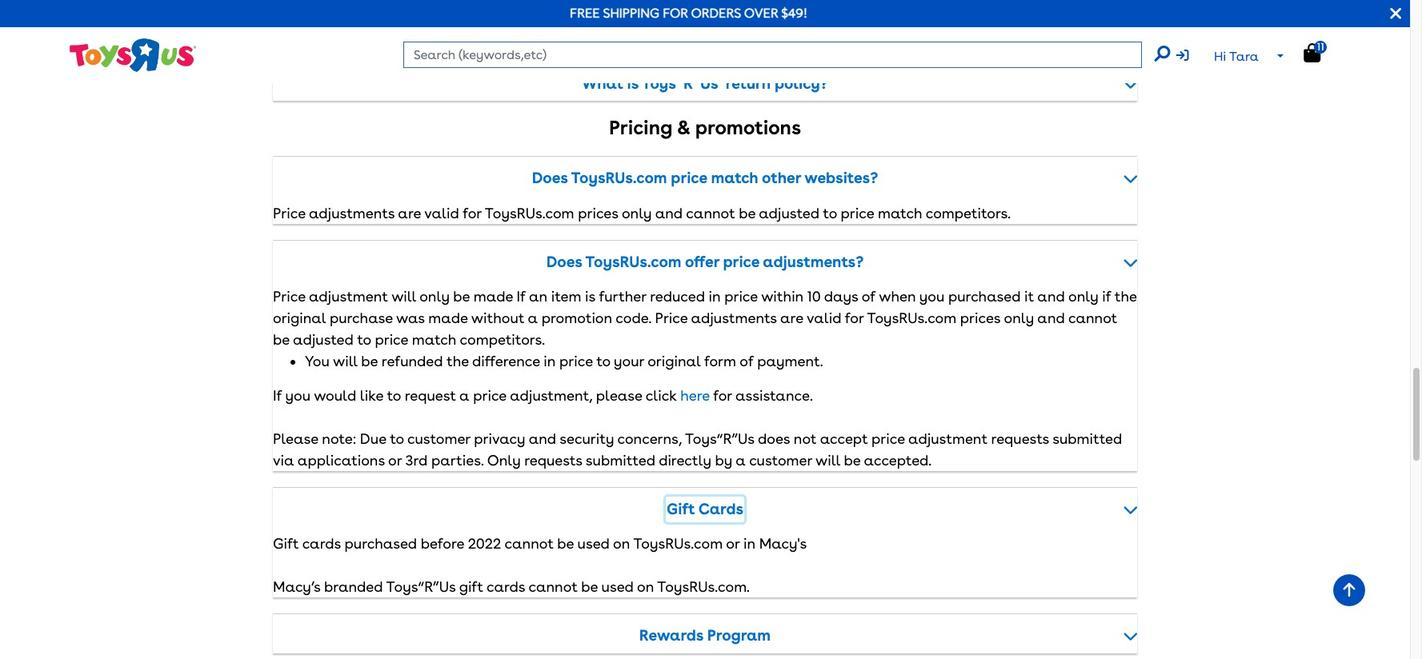 Task type: vqa. For each thing, say whether or not it's contained in the screenshot.
topmost competitors.
yes



Task type: describe. For each thing, give the bounding box(es) containing it.
adjustment inside please note: due to customer privacy and security concerns, toys"r"us does not accept price adjustment requests submitted via applications or 3rd parties. only requests submitted directly by a customer will be accepted.
[[909, 431, 988, 448]]

policy?
[[775, 74, 829, 93]]

only
[[487, 452, 521, 469]]

days
[[824, 288, 859, 305]]

your inside "price adjustment will only be made if an item is further reduced in price within 10 days of when you purchased it and only if the original purchase was made without a promotion code. price adjustments are valid for toysrus.com prices only and cannot be adjusted to price match competitors. you will be refunded the difference in price to your original form of payment."
[[614, 353, 644, 370]]

1 horizontal spatial in
[[709, 288, 721, 305]]

you inside "price adjustment will only be made if an item is further reduced in price within 10 days of when you purchased it and only if the original purchase was made without a promotion code. price adjustments are valid for toysrus.com prices only and cannot be adjusted to price match competitors. you will be refunded the difference in price to your original form of payment."
[[920, 288, 945, 305]]

1 vertical spatial will
[[333, 353, 358, 370]]

privacy
[[474, 431, 526, 448]]

websites?
[[805, 169, 879, 187]]

program
[[708, 627, 771, 646]]

0 horizontal spatial submitted
[[586, 452, 656, 469]]

0 vertical spatial customer
[[408, 431, 471, 448]]

cards
[[699, 500, 744, 519]]

1 horizontal spatial adjusted
[[759, 205, 820, 221]]

label,
[[772, 5, 812, 22]]

3rd
[[406, 452, 428, 469]]

what is toys"r"us' return policy?
[[582, 74, 829, 93]]

returned
[[945, 5, 1004, 22]]

hi tara button
[[1176, 42, 1294, 72]]

what
[[582, 74, 623, 93]]

0 horizontal spatial original
[[273, 310, 326, 327]]

if inside please note that if items are not shipped with the correct return shipping label, your items may be returned to you and your refund may not be processed.
[[390, 5, 399, 22]]

reduced
[[650, 288, 705, 305]]

2 horizontal spatial match
[[878, 205, 923, 221]]

0 vertical spatial will
[[392, 288, 416, 305]]

gift
[[459, 579, 483, 596]]

0 vertical spatial valid
[[425, 205, 459, 221]]

1 vertical spatial customer
[[749, 452, 813, 469]]

note
[[322, 5, 352, 22]]

please note that if items are not shipped with the correct return shipping label, your items may be returned to you and your refund may not be processed.
[[273, 5, 1115, 43]]

price right offer
[[723, 253, 760, 271]]

1 horizontal spatial competitors.
[[926, 205, 1011, 221]]

1 horizontal spatial your
[[815, 5, 846, 22]]

tara
[[1230, 49, 1259, 64]]

parties.
[[431, 452, 484, 469]]

does toysrus.com offer price adjustments?
[[547, 253, 864, 271]]

0 horizontal spatial toys"r"us
[[386, 579, 456, 596]]

will inside please note: due to customer privacy and security concerns, toys"r"us does not accept price adjustment requests submitted via applications or 3rd parties. only requests submitted directly by a customer will be accepted.
[[816, 452, 841, 469]]

shipped
[[496, 5, 550, 22]]

you
[[305, 353, 330, 370]]

&
[[677, 116, 691, 140]]

branded
[[324, 579, 383, 596]]

please for please note that if items are not shipped with the correct return shipping label, your items may be returned to you and your refund may not be processed.
[[273, 5, 318, 22]]

request
[[405, 387, 456, 404]]

rewards program
[[640, 627, 771, 646]]

does toysrus.com price match other websites? link
[[273, 166, 1138, 191]]

price up adjustment,
[[560, 353, 593, 370]]

hi
[[1214, 49, 1227, 64]]

here link
[[681, 387, 710, 404]]

10
[[807, 288, 821, 305]]

0 horizontal spatial the
[[447, 353, 469, 370]]

0 horizontal spatial cards
[[302, 536, 341, 553]]

if inside "price adjustment will only be made if an item is further reduced in price within 10 days of when you purchased it and only if the original purchase was made without a promotion code. price adjustments are valid for toysrus.com prices only and cannot be adjusted to price match competitors. you will be refunded the difference in price to your original form of payment."
[[1103, 288, 1111, 305]]

rewards program link
[[273, 624, 1138, 650]]

2 vertical spatial price
[[655, 310, 688, 327]]

refunded
[[382, 353, 443, 370]]

1 vertical spatial made
[[429, 310, 468, 327]]

return inside please note that if items are not shipped with the correct return shipping label, your items may be returned to you and your refund may not be processed.
[[665, 5, 707, 22]]

form
[[704, 353, 737, 370]]

to right like
[[387, 387, 401, 404]]

1 vertical spatial of
[[740, 353, 754, 370]]

used for toysrus.com
[[578, 536, 610, 553]]

or inside please note: due to customer privacy and security concerns, toys"r"us does not accept price adjustment requests submitted via applications or 3rd parties. only requests submitted directly by a customer will be accepted.
[[388, 452, 402, 469]]

like
[[360, 387, 383, 404]]

to up please on the left bottom of the page
[[597, 353, 611, 370]]

without
[[471, 310, 525, 327]]

processed.
[[403, 26, 475, 43]]

for
[[663, 6, 688, 21]]

security
[[560, 431, 614, 448]]

1 vertical spatial not
[[356, 26, 379, 43]]

only up was
[[420, 288, 450, 305]]

to down purchase
[[357, 331, 371, 348]]

price for price adjustment will only be made if an item is further reduced in price within 10 days of when you purchased it and only if the original purchase was made without a promotion code. price adjustments are valid for toysrus.com prices only and cannot be adjusted to price match competitors. you will be refunded the difference in price to your original form of payment.
[[273, 288, 306, 305]]

over
[[744, 6, 779, 21]]

code.
[[616, 310, 652, 327]]

0 horizontal spatial requests
[[525, 452, 582, 469]]

to inside please note that if items are not shipped with the correct return shipping label, your items may be returned to you and your refund may not be processed.
[[1007, 5, 1021, 22]]

please
[[596, 387, 643, 404]]

1 vertical spatial purchased
[[345, 536, 417, 553]]

toysrus.com inside "price adjustment will only be made if an item is further reduced in price within 10 days of when you purchased it and only if the original purchase was made without a promotion code. price adjustments are valid for toysrus.com prices only and cannot be adjusted to price match competitors. you will be refunded the difference in price to your original form of payment."
[[867, 310, 957, 327]]

by
[[715, 452, 733, 469]]

and inside please note that if items are not shipped with the correct return shipping label, your items may be returned to you and your refund may not be processed.
[[1053, 5, 1081, 22]]

you inside please note that if items are not shipped with the correct return shipping label, your items may be returned to you and your refund may not be processed.
[[1025, 5, 1050, 22]]

0 vertical spatial submitted
[[1053, 431, 1123, 448]]

does toysrus.com offer price adjustments? link
[[273, 249, 1138, 275]]

1 vertical spatial if
[[273, 387, 282, 404]]

the inside please note that if items are not shipped with the correct return shipping label, your items may be returned to you and your refund may not be processed.
[[587, 5, 610, 22]]

difference
[[472, 353, 540, 370]]

promotion
[[542, 310, 613, 327]]

adjusted inside "price adjustment will only be made if an item is further reduced in price within 10 days of when you purchased it and only if the original purchase was made without a promotion code. price adjustments are valid for toysrus.com prices only and cannot be adjusted to price match competitors. you will be refunded the difference in price to your original form of payment."
[[293, 331, 354, 348]]

1 horizontal spatial match
[[711, 169, 759, 187]]

refund
[[273, 26, 317, 43]]

0 vertical spatial made
[[474, 288, 513, 305]]

2022
[[468, 536, 501, 553]]

free
[[570, 6, 600, 21]]

concerns,
[[618, 431, 682, 448]]

orders
[[691, 6, 741, 21]]

$49!
[[782, 6, 808, 21]]

0 vertical spatial is
[[627, 74, 639, 93]]

price for price adjustments are valid for toysrus.com prices only and cannot be adjusted to price match competitors.
[[273, 205, 306, 221]]

shipping
[[603, 6, 660, 21]]

before
[[421, 536, 464, 553]]

pricing & promotions
[[609, 116, 801, 140]]

within
[[761, 288, 804, 305]]

0 horizontal spatial prices
[[578, 205, 619, 221]]

competitors. inside "price adjustment will only be made if an item is further reduced in price within 10 days of when you purchased it and only if the original purchase was made without a promotion code. price adjustments are valid for toysrus.com prices only and cannot be adjusted to price match competitors. you will be refunded the difference in price to your original form of payment."
[[460, 331, 545, 348]]

macy's
[[760, 536, 807, 553]]

an
[[529, 288, 548, 305]]

shipping
[[710, 5, 768, 22]]

promotions
[[696, 116, 801, 140]]

1 horizontal spatial or
[[726, 536, 740, 553]]

0 horizontal spatial for
[[463, 205, 482, 221]]

does for does toysrus.com offer price adjustments?
[[547, 253, 582, 271]]

that
[[356, 5, 387, 22]]

gift for gift cards
[[667, 500, 695, 519]]

1 vertical spatial in
[[544, 353, 556, 370]]

macy's branded toys"r"us gift cards cannot be used on toysrus.com.
[[273, 579, 750, 596]]

11 link
[[1304, 41, 1337, 63]]

click
[[646, 387, 677, 404]]

rewards
[[640, 627, 704, 646]]

0 vertical spatial of
[[862, 288, 876, 305]]

applications
[[298, 452, 385, 469]]

with
[[554, 5, 584, 22]]

price left within
[[725, 288, 758, 305]]

0 vertical spatial requests
[[992, 431, 1050, 448]]

0 horizontal spatial adjustments
[[309, 205, 395, 221]]

0 vertical spatial not
[[470, 5, 493, 22]]

if you would like to request a price adjustment, please click here for assistance.
[[273, 387, 813, 404]]

toys"r"us'
[[642, 74, 722, 93]]

price down the websites?
[[841, 205, 874, 221]]

adjustments?
[[763, 253, 864, 271]]



Task type: locate. For each thing, give the bounding box(es) containing it.
you right when
[[920, 288, 945, 305]]

payment.
[[758, 353, 823, 370]]

1 please from the top
[[273, 5, 318, 22]]

purchased left it
[[949, 288, 1021, 305]]

if
[[390, 5, 399, 22], [1103, 288, 1111, 305]]

2 vertical spatial you
[[285, 387, 311, 404]]

0 horizontal spatial on
[[613, 536, 630, 553]]

0 vertical spatial for
[[463, 205, 482, 221]]

here
[[681, 387, 710, 404]]

1 horizontal spatial adjustments
[[691, 310, 777, 327]]

what is toys"r"us' return policy? link
[[273, 71, 1138, 97]]

2 vertical spatial in
[[744, 536, 756, 553]]

for inside "price adjustment will only be made if an item is further reduced in price within 10 days of when you purchased it and only if the original purchase was made without a promotion code. price adjustments are valid for toysrus.com prices only and cannot be adjusted to price match competitors. you will be refunded the difference in price to your original form of payment."
[[845, 310, 864, 327]]

1 vertical spatial valid
[[807, 310, 842, 327]]

if
[[517, 288, 526, 305], [273, 387, 282, 404]]

items right "$49!"
[[849, 5, 886, 22]]

1 vertical spatial gift
[[273, 536, 299, 553]]

1 horizontal spatial if
[[517, 288, 526, 305]]

price up accepted. in the right of the page
[[872, 431, 905, 448]]

items up processed.
[[403, 5, 440, 22]]

shopping bag image
[[1304, 43, 1321, 62]]

2 horizontal spatial your
[[1084, 5, 1115, 22]]

correct
[[613, 5, 662, 22]]

1 vertical spatial if
[[1103, 288, 1111, 305]]

are inside "price adjustment will only be made if an item is further reduced in price within 10 days of when you purchased it and only if the original purchase was made without a promotion code. price adjustments are valid for toysrus.com prices only and cannot be adjusted to price match competitors. you will be refunded the difference in price to your original form of payment."
[[781, 310, 804, 327]]

price down '&' on the left of the page
[[671, 169, 708, 187]]

price down difference
[[473, 387, 507, 404]]

0 vertical spatial cards
[[302, 536, 341, 553]]

1 vertical spatial may
[[321, 26, 352, 43]]

gift cards link
[[273, 497, 1138, 523]]

2 horizontal spatial a
[[736, 452, 746, 469]]

0 horizontal spatial items
[[403, 5, 440, 22]]

on for toysrus.com
[[613, 536, 630, 553]]

in left 'macy's'
[[744, 536, 756, 553]]

please for please note: due to customer privacy and security concerns, toys"r"us does not accept price adjustment requests submitted via applications or 3rd parties. only requests submitted directly by a customer will be accepted.
[[273, 431, 318, 448]]

please up refund
[[273, 5, 318, 22]]

0 horizontal spatial return
[[665, 5, 707, 22]]

price adjustment will only be made if an item is further reduced in price within 10 days of when you purchased it and only if the original purchase was made without a promotion code. price adjustments are valid for toysrus.com prices only and cannot be adjusted to price match competitors. you will be refunded the difference in price to your original form of payment.
[[273, 288, 1137, 370]]

price adjustments are valid for toysrus.com prices only and cannot be adjusted to price match competitors.
[[273, 205, 1011, 221]]

toys r us image
[[68, 37, 197, 73]]

gift up macy's
[[273, 536, 299, 553]]

made
[[474, 288, 513, 305], [429, 310, 468, 327]]

2 horizontal spatial you
[[1025, 5, 1050, 22]]

1 vertical spatial is
[[585, 288, 596, 305]]

is right "what"
[[627, 74, 639, 93]]

please up via
[[273, 431, 318, 448]]

gift
[[667, 500, 695, 519], [273, 536, 299, 553]]

2 horizontal spatial will
[[816, 452, 841, 469]]

original up you
[[273, 310, 326, 327]]

items
[[403, 5, 440, 22], [849, 5, 886, 22]]

1 horizontal spatial customer
[[749, 452, 813, 469]]

1 horizontal spatial gift
[[667, 500, 695, 519]]

adjustments inside "price adjustment will only be made if an item is further reduced in price within 10 days of when you purchased it and only if the original purchase was made without a promotion code. price adjustments are valid for toysrus.com prices only and cannot be adjusted to price match competitors. you will be refunded the difference in price to your original form of payment."
[[691, 310, 777, 327]]

0 vertical spatial adjustments
[[309, 205, 395, 221]]

please inside please note: due to customer privacy and security concerns, toys"r"us does not accept price adjustment requests submitted via applications or 3rd parties. only requests submitted directly by a customer will be accepted.
[[273, 431, 318, 448]]

may down note
[[321, 26, 352, 43]]

pricing
[[609, 116, 673, 140]]

assistance.
[[736, 387, 813, 404]]

1 vertical spatial requests
[[525, 452, 582, 469]]

only right it
[[1069, 288, 1099, 305]]

to right the due
[[390, 431, 404, 448]]

you left would
[[285, 387, 311, 404]]

1 horizontal spatial return
[[726, 74, 771, 93]]

match down the websites?
[[878, 205, 923, 221]]

via
[[273, 452, 294, 469]]

made right was
[[429, 310, 468, 327]]

offer
[[685, 253, 720, 271]]

does toysrus.com price match other websites?
[[532, 169, 879, 187]]

0 vertical spatial return
[[665, 5, 707, 22]]

2 horizontal spatial the
[[1115, 288, 1137, 305]]

you right returned
[[1025, 5, 1050, 22]]

to down the websites?
[[823, 205, 837, 221]]

to inside please note: due to customer privacy and security concerns, toys"r"us does not accept price adjustment requests submitted via applications or 3rd parties. only requests submitted directly by a customer will be accepted.
[[390, 431, 404, 448]]

due
[[360, 431, 386, 448]]

2 horizontal spatial are
[[781, 310, 804, 327]]

0 horizontal spatial adjusted
[[293, 331, 354, 348]]

0 horizontal spatial are
[[398, 205, 421, 221]]

1 vertical spatial you
[[920, 288, 945, 305]]

1 vertical spatial used
[[602, 579, 634, 596]]

2 vertical spatial for
[[714, 387, 732, 404]]

0 horizontal spatial is
[[585, 288, 596, 305]]

gift cards purchased before 2022 cannot be used on toysrus.com or in macy's
[[273, 536, 807, 553]]

cards
[[302, 536, 341, 553], [487, 579, 525, 596]]

0 vertical spatial adjusted
[[759, 205, 820, 221]]

sign in image
[[1176, 49, 1189, 62]]

accepted.
[[864, 452, 932, 469]]

2 please from the top
[[273, 431, 318, 448]]

None search field
[[403, 42, 1170, 68]]

match left other
[[711, 169, 759, 187]]

purchase
[[330, 310, 393, 327]]

you
[[1025, 5, 1050, 22], [920, 288, 945, 305], [285, 387, 311, 404]]

customer up parties.
[[408, 431, 471, 448]]

match
[[711, 169, 759, 187], [878, 205, 923, 221], [412, 331, 457, 348]]

1 vertical spatial a
[[460, 387, 470, 404]]

0 vertical spatial you
[[1025, 5, 1050, 22]]

if right that
[[390, 5, 399, 22]]

toys"r"us down before
[[386, 579, 456, 596]]

prices
[[578, 205, 619, 221], [961, 310, 1001, 327]]

competitors.
[[926, 205, 1011, 221], [460, 331, 545, 348]]

and
[[1053, 5, 1081, 22], [655, 205, 683, 221], [1038, 288, 1065, 305], [1038, 310, 1065, 327], [529, 431, 556, 448]]

close button image
[[1391, 5, 1402, 22]]

when
[[879, 288, 916, 305]]

11
[[1318, 41, 1325, 53]]

a inside "price adjustment will only be made if an item is further reduced in price within 10 days of when you purchased it and only if the original purchase was made without a promotion code. price adjustments are valid for toysrus.com prices only and cannot be adjusted to price match competitors. you will be refunded the difference in price to your original form of payment."
[[528, 310, 538, 327]]

in up adjustment,
[[544, 353, 556, 370]]

please note: due to customer privacy and security concerns, toys"r"us does not accept price adjustment requests submitted via applications or 3rd parties. only requests submitted directly by a customer will be accepted.
[[273, 431, 1123, 469]]

1 horizontal spatial submitted
[[1053, 431, 1123, 448]]

2 horizontal spatial not
[[794, 431, 817, 448]]

2 horizontal spatial in
[[744, 536, 756, 553]]

or left 3rd
[[388, 452, 402, 469]]

purchased up branded
[[345, 536, 417, 553]]

toys"r"us
[[685, 431, 755, 448], [386, 579, 456, 596]]

1 vertical spatial submitted
[[586, 452, 656, 469]]

requests
[[992, 431, 1050, 448], [525, 452, 582, 469]]

or down cards
[[726, 536, 740, 553]]

in down does toysrus.com offer price adjustments? link at the top of page
[[709, 288, 721, 305]]

made up the without
[[474, 288, 513, 305]]

a inside please note: due to customer privacy and security concerns, toys"r"us does not accept price adjustment requests submitted via applications or 3rd parties. only requests submitted directly by a customer will be accepted.
[[736, 452, 746, 469]]

adjusted down other
[[759, 205, 820, 221]]

0 horizontal spatial if
[[273, 387, 282, 404]]

0 horizontal spatial may
[[321, 26, 352, 43]]

1 vertical spatial the
[[1115, 288, 1137, 305]]

2 vertical spatial not
[[794, 431, 817, 448]]

adjusted up you
[[293, 331, 354, 348]]

cannot
[[686, 205, 735, 221], [1069, 310, 1118, 327], [505, 536, 554, 553], [529, 579, 578, 596]]

2 horizontal spatial for
[[845, 310, 864, 327]]

Enter Keyword or Item No. search field
[[403, 42, 1142, 68]]

purchased inside "price adjustment will only be made if an item is further reduced in price within 10 days of when you purchased it and only if the original purchase was made without a promotion code. price adjustments are valid for toysrus.com prices only and cannot be adjusted to price match competitors. you will be refunded the difference in price to your original form of payment."
[[949, 288, 1021, 305]]

further
[[599, 288, 647, 305]]

of right "days"
[[862, 288, 876, 305]]

return
[[665, 5, 707, 22], [726, 74, 771, 93]]

only down does toysrus.com price match other websites? link
[[622, 205, 652, 221]]

may left returned
[[890, 5, 921, 22]]

note:
[[322, 431, 356, 448]]

not right does
[[794, 431, 817, 448]]

hi tara
[[1214, 49, 1259, 64]]

toys"r"us inside please note: due to customer privacy and security concerns, toys"r"us does not accept price adjustment requests submitted via applications or 3rd parties. only requests submitted directly by a customer will be accepted.
[[685, 431, 755, 448]]

item
[[551, 288, 582, 305]]

does
[[758, 431, 790, 448]]

does inside does toysrus.com offer price adjustments? link
[[547, 253, 582, 271]]

not
[[470, 5, 493, 22], [356, 26, 379, 43], [794, 431, 817, 448]]

2 vertical spatial match
[[412, 331, 457, 348]]

of right the "form"
[[740, 353, 754, 370]]

1 vertical spatial return
[[726, 74, 771, 93]]

1 vertical spatial adjusted
[[293, 331, 354, 348]]

0 vertical spatial original
[[273, 310, 326, 327]]

price
[[671, 169, 708, 187], [841, 205, 874, 221], [723, 253, 760, 271], [725, 288, 758, 305], [375, 331, 408, 348], [560, 353, 593, 370], [473, 387, 507, 404], [872, 431, 905, 448]]

submitted
[[1053, 431, 1123, 448], [586, 452, 656, 469]]

not left shipped
[[470, 5, 493, 22]]

gift left cards
[[667, 500, 695, 519]]

1 vertical spatial price
[[273, 288, 306, 305]]

1 horizontal spatial is
[[627, 74, 639, 93]]

accept
[[820, 431, 868, 448]]

a right request
[[460, 387, 470, 404]]

1 vertical spatial original
[[648, 353, 701, 370]]

0 vertical spatial if
[[390, 5, 399, 22]]

adjustment,
[[510, 387, 593, 404]]

free shipping for orders over $49! link
[[570, 6, 808, 21]]

free shipping for orders over $49!
[[570, 6, 808, 21]]

may
[[890, 5, 921, 22], [321, 26, 352, 43]]

0 horizontal spatial in
[[544, 353, 556, 370]]

will down accept
[[816, 452, 841, 469]]

gift for gift cards purchased before 2022 cannot be used on toysrus.com or in macy's
[[273, 536, 299, 553]]

toysrus.com
[[571, 169, 667, 187], [485, 205, 575, 221], [586, 253, 682, 271], [867, 310, 957, 327], [634, 536, 723, 553]]

1 horizontal spatial may
[[890, 5, 921, 22]]

1 vertical spatial prices
[[961, 310, 1001, 327]]

1 horizontal spatial if
[[1103, 288, 1111, 305]]

adjustment inside "price adjustment will only be made if an item is further reduced in price within 10 days of when you purchased it and only if the original purchase was made without a promotion code. price adjustments are valid for toysrus.com prices only and cannot be adjusted to price match competitors. you will be refunded the difference in price to your original form of payment."
[[309, 288, 388, 305]]

will
[[392, 288, 416, 305], [333, 353, 358, 370], [816, 452, 841, 469]]

if right it
[[1103, 288, 1111, 305]]

used for toysrus.com.
[[602, 579, 634, 596]]

1 horizontal spatial original
[[648, 353, 701, 370]]

1 vertical spatial or
[[726, 536, 740, 553]]

is inside "price adjustment will only be made if an item is further reduced in price within 10 days of when you purchased it and only if the original purchase was made without a promotion code. price adjustments are valid for toysrus.com prices only and cannot be adjusted to price match competitors. you will be refunded the difference in price to your original form of payment."
[[585, 288, 596, 305]]

1 vertical spatial on
[[637, 579, 654, 596]]

not inside please note: due to customer privacy and security concerns, toys"r"us does not accept price adjustment requests submitted via applications or 3rd parties. only requests submitted directly by a customer will be accepted.
[[794, 431, 817, 448]]

cards right gift
[[487, 579, 525, 596]]

are inside please note that if items are not shipped with the correct return shipping label, your items may be returned to you and your refund may not be processed.
[[443, 5, 466, 22]]

0 vertical spatial prices
[[578, 205, 619, 221]]

only
[[622, 205, 652, 221], [420, 288, 450, 305], [1069, 288, 1099, 305], [1004, 310, 1034, 327]]

1 items from the left
[[403, 5, 440, 22]]

a right by at the bottom
[[736, 452, 746, 469]]

match up refunded in the left bottom of the page
[[412, 331, 457, 348]]

prices inside "price adjustment will only be made if an item is further reduced in price within 10 days of when you purchased it and only if the original purchase was made without a promotion code. price adjustments are valid for toysrus.com prices only and cannot be adjusted to price match competitors. you will be refunded the difference in price to your original form of payment."
[[961, 310, 1001, 327]]

1 vertical spatial competitors.
[[460, 331, 545, 348]]

0 vertical spatial gift
[[667, 500, 695, 519]]

2 vertical spatial the
[[447, 353, 469, 370]]

toysrus.com.
[[658, 579, 750, 596]]

1 horizontal spatial cards
[[487, 579, 525, 596]]

0 vertical spatial may
[[890, 5, 921, 22]]

0 horizontal spatial customer
[[408, 431, 471, 448]]

on for toysrus.com.
[[637, 579, 654, 596]]

match inside "price adjustment will only be made if an item is further reduced in price within 10 days of when you purchased it and only if the original purchase was made without a promotion code. price adjustments are valid for toysrus.com prices only and cannot be adjusted to price match competitors. you will be refunded the difference in price to your original form of payment."
[[412, 331, 457, 348]]

price inside please note: due to customer privacy and security concerns, toys"r"us does not accept price adjustment requests submitted via applications or 3rd parties. only requests submitted directly by a customer will be accepted.
[[872, 431, 905, 448]]

1 horizontal spatial on
[[637, 579, 654, 596]]

valid
[[425, 205, 459, 221], [807, 310, 842, 327]]

is right item at the left of page
[[585, 288, 596, 305]]

other
[[762, 169, 801, 187]]

1 horizontal spatial of
[[862, 288, 876, 305]]

adjustment up purchase
[[309, 288, 388, 305]]

price
[[273, 205, 306, 221], [273, 288, 306, 305], [655, 310, 688, 327]]

cannot inside "price adjustment will only be made if an item is further reduced in price within 10 days of when you purchased it and only if the original purchase was made without a promotion code. price adjustments are valid for toysrus.com prices only and cannot be adjusted to price match competitors. you will be refunded the difference in price to your original form of payment."
[[1069, 310, 1118, 327]]

if left an
[[517, 288, 526, 305]]

be inside please note: due to customer privacy and security concerns, toys"r"us does not accept price adjustment requests submitted via applications or 3rd parties. only requests submitted directly by a customer will be accepted.
[[844, 452, 861, 469]]

0 vertical spatial purchased
[[949, 288, 1021, 305]]

would
[[314, 387, 356, 404]]

1 horizontal spatial purchased
[[949, 288, 1021, 305]]

if inside "price adjustment will only be made if an item is further reduced in price within 10 days of when you purchased it and only if the original purchase was made without a promotion code. price adjustments are valid for toysrus.com prices only and cannot be adjusted to price match competitors. you will be refunded the difference in price to your original form of payment."
[[517, 288, 526, 305]]

please inside please note that if items are not shipped with the correct return shipping label, your items may be returned to you and your refund may not be processed.
[[273, 5, 318, 22]]

customer down does
[[749, 452, 813, 469]]

1 horizontal spatial are
[[443, 5, 466, 22]]

will up was
[[392, 288, 416, 305]]

will right you
[[333, 353, 358, 370]]

directly
[[659, 452, 712, 469]]

not down that
[[356, 26, 379, 43]]

toys"r"us up by at the bottom
[[685, 431, 755, 448]]

macy's
[[273, 579, 321, 596]]

only down it
[[1004, 310, 1034, 327]]

0 vertical spatial or
[[388, 452, 402, 469]]

0 horizontal spatial of
[[740, 353, 754, 370]]

1 horizontal spatial will
[[392, 288, 416, 305]]

cards up macy's
[[302, 536, 341, 553]]

was
[[396, 310, 425, 327]]

adjustments
[[309, 205, 395, 221], [691, 310, 777, 327]]

0 horizontal spatial you
[[285, 387, 311, 404]]

1 vertical spatial cards
[[487, 579, 525, 596]]

a down an
[[528, 310, 538, 327]]

and inside please note: due to customer privacy and security concerns, toys"r"us does not accept price adjustment requests submitted via applications or 3rd parties. only requests submitted directly by a customer will be accepted.
[[529, 431, 556, 448]]

valid inside "price adjustment will only be made if an item is further reduced in price within 10 days of when you purchased it and only if the original purchase was made without a promotion code. price adjustments are valid for toysrus.com prices only and cannot be adjusted to price match competitors. you will be refunded the difference in price to your original form of payment."
[[807, 310, 842, 327]]

1 vertical spatial adjustment
[[909, 431, 988, 448]]

adjustment up accepted. in the right of the page
[[909, 431, 988, 448]]

in
[[709, 288, 721, 305], [544, 353, 556, 370], [744, 536, 756, 553]]

does for does toysrus.com price match other websites?
[[532, 169, 568, 187]]

your
[[815, 5, 846, 22], [1084, 5, 1115, 22], [614, 353, 644, 370]]

0 horizontal spatial your
[[614, 353, 644, 370]]

1 horizontal spatial made
[[474, 288, 513, 305]]

0 horizontal spatial adjustment
[[309, 288, 388, 305]]

to right returned
[[1007, 5, 1021, 22]]

does inside does toysrus.com price match other websites? link
[[532, 169, 568, 187]]

does
[[532, 169, 568, 187], [547, 253, 582, 271]]

original up click
[[648, 353, 701, 370]]

it
[[1025, 288, 1034, 305]]

gift cards
[[667, 500, 744, 519]]

if left would
[[273, 387, 282, 404]]

the
[[587, 5, 610, 22], [1115, 288, 1137, 305], [447, 353, 469, 370]]

1 vertical spatial toys"r"us
[[386, 579, 456, 596]]

price down was
[[375, 331, 408, 348]]

2 items from the left
[[849, 5, 886, 22]]

1 horizontal spatial items
[[849, 5, 886, 22]]

0 horizontal spatial if
[[390, 5, 399, 22]]



